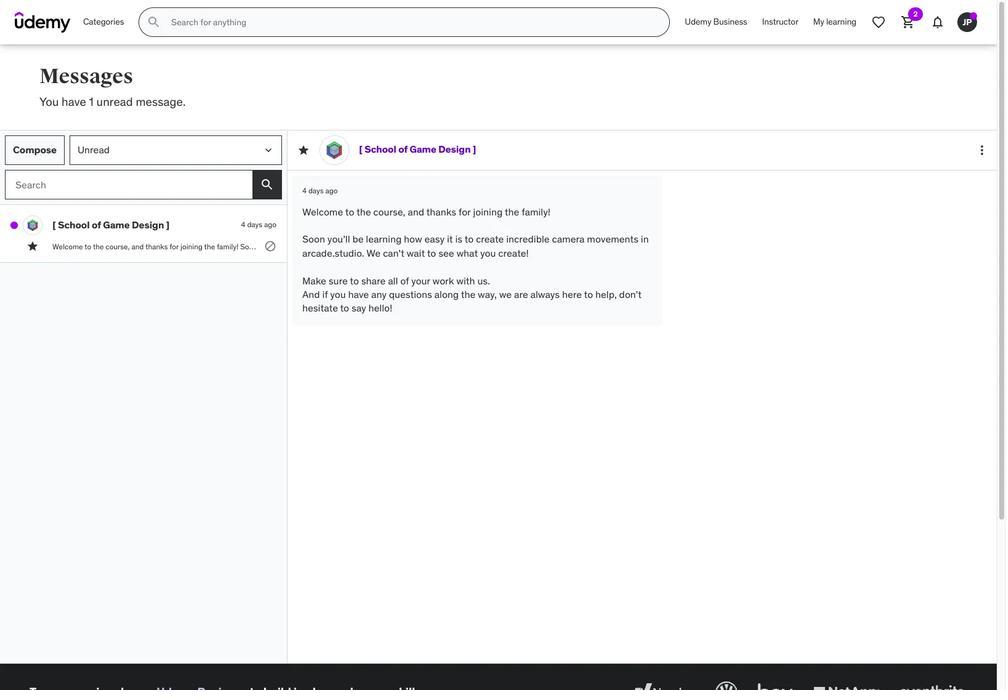 Task type: vqa. For each thing, say whether or not it's contained in the screenshot.
thanks to the left
yes



Task type: locate. For each thing, give the bounding box(es) containing it.
movements
[[587, 233, 639, 245], [454, 242, 493, 251]]

see
[[604, 242, 616, 251], [439, 247, 454, 259]]

1 horizontal spatial camera
[[552, 233, 585, 245]]

can't up here
[[563, 242, 579, 251]]

create up 'make sure to share all of your work with us. and if you have any questions along the way, we are always here to help, don't hesitate to say hello!'
[[476, 233, 504, 245]]

to
[[346, 206, 355, 218], [465, 233, 474, 245], [85, 242, 91, 251], [362, 242, 369, 251], [596, 242, 603, 251], [710, 242, 716, 251], [427, 247, 436, 259], [350, 275, 359, 287], [584, 288, 593, 301], [340, 302, 349, 314]]

thanks up soon you'll be learning how easy it is to create incredible camera movements in arcade.studio. we can't wait to see what you create!
[[427, 206, 457, 218]]

learning right 'block' icon
[[288, 242, 315, 251]]

1 vertical spatial have
[[851, 242, 866, 251]]

] inside button
[[166, 219, 170, 231]]

family!
[[522, 206, 551, 218], [217, 242, 239, 251]]

4 days ago up 'block' icon
[[241, 220, 277, 229]]

we
[[964, 242, 974, 251], [500, 288, 512, 301]]

[ inside button
[[52, 219, 56, 231]]

learning right my
[[827, 16, 857, 27]]

is
[[456, 233, 463, 245], [355, 242, 361, 251]]

1 horizontal spatial easy
[[425, 233, 445, 245]]

1 vertical spatial unmark as important image
[[26, 240, 39, 252]]

0 horizontal spatial any
[[372, 288, 387, 301]]

volkswagen image
[[713, 679, 741, 691]]

in
[[641, 233, 649, 245], [495, 242, 500, 251]]

1 vertical spatial design
[[132, 219, 164, 231]]

0 vertical spatial and
[[817, 242, 830, 251]]

learning inside soon you'll be learning how easy it is to create incredible camera movements in arcade.studio. we can't wait to see what you create!
[[366, 233, 402, 245]]

1 vertical spatial share
[[362, 275, 386, 287]]

0 vertical spatial along
[[916, 242, 934, 251]]

0 vertical spatial unmark as important image
[[298, 144, 310, 156]]

0 vertical spatial ]
[[473, 143, 476, 155]]

1 horizontal spatial is
[[456, 233, 463, 245]]

2 horizontal spatial learning
[[827, 16, 857, 27]]

wait down welcome to the course, and thanks for joining the family!
[[407, 247, 425, 259]]

help,
[[596, 288, 617, 301]]

arcade.studio.
[[502, 242, 549, 251], [303, 247, 365, 259]]

create down welcome to the course, and thanks for joining the family!
[[371, 242, 392, 251]]

see down welcome to the course, and thanks for joining the family!
[[439, 247, 454, 259]]

thanks down [ school of game design ] button
[[146, 242, 168, 251]]

1 horizontal spatial in
[[641, 233, 649, 245]]

1 horizontal spatial can't
[[563, 242, 579, 251]]

0 horizontal spatial course,
[[106, 242, 130, 251]]

have
[[62, 94, 86, 109], [851, 242, 866, 251], [348, 288, 369, 301]]

udemy image
[[15, 12, 71, 33]]

0 horizontal spatial in
[[495, 242, 500, 251]]

don't
[[620, 288, 642, 301]]

0 vertical spatial your
[[756, 242, 770, 251]]

school inside button
[[58, 219, 90, 231]]

0 horizontal spatial if
[[322, 288, 328, 301]]

in up 'make sure to share all of your work with us. and if you have any questions along the way, we are always here to help, don't hesitate to say hello!'
[[495, 242, 500, 251]]

1 horizontal spatial [
[[359, 143, 363, 155]]

0 horizontal spatial joining
[[181, 242, 203, 251]]

create
[[476, 233, 504, 245], [371, 242, 392, 251]]

for for welcome to the course, and thanks for joining the family! soon you'll be learning how easy it is to create incredible camera movements in arcade.studio. we can't wait to see what you create! make sure to share all of your work with us. and if you have any questions along the way, we are always
[[170, 242, 179, 251]]

joining
[[473, 206, 503, 218], [181, 242, 203, 251]]

design
[[439, 143, 471, 155], [132, 219, 164, 231]]

1 vertical spatial way,
[[478, 288, 497, 301]]

it
[[447, 233, 453, 245], [349, 242, 353, 251]]

design inside button
[[132, 219, 164, 231]]

movements up 'make sure to share all of your work with us. and if you have any questions along the way, we are always here to help, don't hesitate to say hello!'
[[454, 242, 493, 251]]

game for [ school of game design ] link
[[410, 143, 437, 155]]

1 vertical spatial with
[[457, 275, 475, 287]]

1 horizontal spatial sure
[[694, 242, 708, 251]]

create!
[[649, 242, 672, 251], [499, 247, 529, 259]]

conversation actions image
[[975, 143, 990, 157]]

have inside messages you have 1 unread message.
[[62, 94, 86, 109]]

0 vertical spatial share
[[718, 242, 737, 251]]

0 horizontal spatial us.
[[478, 275, 490, 287]]

your
[[756, 242, 770, 251], [412, 275, 430, 287]]

1 vertical spatial thanks
[[146, 242, 168, 251]]

0 vertical spatial for
[[459, 206, 471, 218]]

0 horizontal spatial school
[[58, 219, 90, 231]]

soon
[[303, 233, 325, 245], [240, 242, 258, 251]]

share
[[718, 242, 737, 251], [362, 275, 386, 287]]

you
[[636, 242, 648, 251], [837, 242, 849, 251], [481, 247, 496, 259], [330, 288, 346, 301]]

1 vertical spatial 4
[[241, 220, 246, 229]]

0 horizontal spatial have
[[62, 94, 86, 109]]

1 vertical spatial your
[[412, 275, 430, 287]]

[ school of game design ] inside [ school of game design ] button
[[52, 219, 170, 231]]

1
[[89, 94, 94, 109]]

us.
[[805, 242, 815, 251], [478, 275, 490, 287]]

it inside soon you'll be learning how easy it is to create incredible camera movements in arcade.studio. we can't wait to see what you create!
[[447, 233, 453, 245]]

1 horizontal spatial movements
[[587, 233, 639, 245]]

hello!
[[369, 302, 393, 314]]

wait inside soon you'll be learning how easy it is to create incredible camera movements in arcade.studio. we can't wait to see what you create!
[[407, 247, 425, 259]]

joining for welcome to the course, and thanks for joining the family!
[[473, 206, 503, 218]]

soon left 'block' icon
[[240, 242, 258, 251]]

1 horizontal spatial we
[[964, 242, 974, 251]]

0 vertical spatial design
[[439, 143, 471, 155]]

[ school of game design ] button
[[52, 219, 236, 231]]

how
[[404, 233, 422, 245], [317, 242, 330, 251]]

soon you'll be learning how easy it is to create incredible camera movements in arcade.studio. we can't wait to see what you create!
[[303, 233, 652, 259]]

[ school of game design ]
[[359, 143, 476, 155], [52, 219, 170, 231]]

game inside button
[[103, 219, 130, 231]]

1 horizontal spatial work
[[772, 242, 788, 251]]

0 vertical spatial we
[[964, 242, 974, 251]]

what up the don't
[[618, 242, 634, 251]]

your inside 'make sure to share all of your work with us. and if you have any questions along the way, we are always here to help, don't hesitate to say hello!'
[[412, 275, 430, 287]]

you'll
[[328, 233, 350, 245], [259, 242, 276, 251]]

joining down [ school of game design ] button
[[181, 242, 203, 251]]

camera up here
[[552, 233, 585, 245]]

are
[[975, 242, 986, 251], [514, 288, 528, 301]]

1 horizontal spatial are
[[975, 242, 986, 251]]

mark as read image
[[10, 222, 18, 229]]

1 horizontal spatial incredible
[[507, 233, 550, 245]]

welcome for welcome to the course, and thanks for joining the family!
[[303, 206, 343, 218]]

0 horizontal spatial is
[[355, 242, 361, 251]]

what up 'make sure to share all of your work with us. and if you have any questions along the way, we are always here to help, don't hesitate to say hello!'
[[457, 247, 478, 259]]

and for welcome to the course, and thanks for joining the family! soon you'll be learning how easy it is to create incredible camera movements in arcade.studio. we can't wait to see what you create! make sure to share all of your work with us. and if you have any questions along the way, we are always
[[132, 242, 144, 251]]

game
[[410, 143, 437, 155], [103, 219, 130, 231]]

can't down welcome to the course, and thanks for joining the family!
[[383, 247, 405, 259]]

make
[[674, 242, 692, 251], [303, 275, 327, 287]]

thanks for welcome to the course, and thanks for joining the family!
[[427, 206, 457, 218]]

4 days ago
[[303, 186, 338, 195], [241, 220, 277, 229]]

1 vertical spatial joining
[[181, 242, 203, 251]]

in up the don't
[[641, 233, 649, 245]]

categories
[[83, 16, 124, 27]]

1 vertical spatial ]
[[166, 219, 170, 231]]

unread
[[96, 94, 133, 109]]

1 vertical spatial family!
[[217, 242, 239, 251]]

if inside 'make sure to share all of your work with us. and if you have any questions along the way, we are always here to help, don't hesitate to say hello!'
[[322, 288, 328, 301]]

any inside 'make sure to share all of your work with us. and if you have any questions along the way, we are always here to help, don't hesitate to say hello!'
[[372, 288, 387, 301]]

sure inside 'make sure to share all of your work with us. and if you have any questions along the way, we are always here to help, don't hesitate to say hello!'
[[329, 275, 348, 287]]

ago
[[326, 186, 338, 195], [264, 220, 277, 229]]

camera
[[552, 233, 585, 245], [428, 242, 452, 251]]

0 horizontal spatial welcome
[[52, 242, 83, 251]]

nasdaq image
[[628, 679, 699, 691]]

0 vertical spatial us.
[[805, 242, 815, 251]]

1 horizontal spatial it
[[447, 233, 453, 245]]

school for [ school of game design ] button
[[58, 219, 90, 231]]

all inside 'make sure to share all of your work with us. and if you have any questions along the way, we are always here to help, don't hesitate to say hello!'
[[388, 275, 398, 287]]

1 horizontal spatial and
[[408, 206, 425, 218]]

movements up help,
[[587, 233, 639, 245]]

[
[[359, 143, 363, 155], [52, 219, 56, 231]]

1 horizontal spatial your
[[756, 242, 770, 251]]

jp link
[[953, 7, 983, 37]]

0 vertical spatial course,
[[374, 206, 406, 218]]

1 horizontal spatial for
[[459, 206, 471, 218]]

1 vertical spatial always
[[531, 288, 560, 301]]

0 horizontal spatial sure
[[329, 275, 348, 287]]

0 vertical spatial thanks
[[427, 206, 457, 218]]

easy
[[425, 233, 445, 245], [332, 242, 347, 251]]

of
[[399, 143, 408, 155], [92, 219, 101, 231], [748, 242, 754, 251], [401, 275, 409, 287]]

0 horizontal spatial share
[[362, 275, 386, 287]]

camera down welcome to the course, and thanks for joining the family!
[[428, 242, 452, 251]]

for down [ school of game design ] button
[[170, 242, 179, 251]]

1 horizontal spatial be
[[353, 233, 364, 245]]

for up soon you'll be learning how easy it is to create incredible camera movements in arcade.studio. we can't wait to see what you create!
[[459, 206, 471, 218]]

0 horizontal spatial you'll
[[259, 242, 276, 251]]

say
[[352, 302, 366, 314]]

work inside 'make sure to share all of your work with us. and if you have any questions along the way, we are always here to help, don't hesitate to say hello!'
[[433, 275, 454, 287]]

along inside 'make sure to share all of your work with us. and if you have any questions along the way, we are always here to help, don't hesitate to say hello!'
[[435, 288, 459, 301]]

welcome to the course, and thanks for joining the family!
[[303, 206, 553, 218]]

we inside 'make sure to share all of your work with us. and if you have any questions along the way, we are always here to help, don't hesitate to say hello!'
[[500, 288, 512, 301]]

message.
[[136, 94, 186, 109]]

and
[[817, 242, 830, 251], [303, 288, 320, 301]]

0 horizontal spatial learning
[[288, 242, 315, 251]]

1 horizontal spatial any
[[868, 242, 880, 251]]

days
[[309, 186, 324, 195], [247, 220, 263, 229]]

0 vertical spatial [
[[359, 143, 363, 155]]

2
[[914, 9, 918, 18]]

1 horizontal spatial welcome
[[303, 206, 343, 218]]

0 horizontal spatial what
[[457, 247, 478, 259]]

what inside soon you'll be learning how easy it is to create incredible camera movements in arcade.studio. we can't wait to see what you create!
[[457, 247, 478, 259]]

easy inside soon you'll be learning how easy it is to create incredible camera movements in arcade.studio. we can't wait to see what you create!
[[425, 233, 445, 245]]

Search for anything text field
[[169, 12, 655, 33]]

thanks
[[427, 206, 457, 218], [146, 242, 168, 251]]

0 horizontal spatial game
[[103, 219, 130, 231]]

work
[[772, 242, 788, 251], [433, 275, 454, 287]]

all
[[738, 242, 746, 251], [388, 275, 398, 287]]

0 horizontal spatial [ school of game design ]
[[52, 219, 170, 231]]

[ for [ school of game design ] link
[[359, 143, 363, 155]]

questions
[[882, 242, 914, 251], [389, 288, 432, 301]]

eventbrite image
[[897, 679, 968, 691]]

1 horizontal spatial have
[[348, 288, 369, 301]]

soon right 'block' icon
[[303, 233, 325, 245]]

4 days ago right search icon
[[303, 186, 338, 195]]

for
[[459, 206, 471, 218], [170, 242, 179, 251]]

0 horizontal spatial [
[[52, 219, 56, 231]]

family! up welcome to the course, and thanks for joining the family! soon you'll be learning how easy it is to create incredible camera movements in arcade.studio. we can't wait to see what you create! make sure to share all of your work with us. and if you have any questions along the way, we are always
[[522, 206, 551, 218]]

how right 'block' icon
[[317, 242, 330, 251]]

can't
[[563, 242, 579, 251], [383, 247, 405, 259]]

joining for welcome to the course, and thanks for joining the family! soon you'll be learning how easy it is to create incredible camera movements in arcade.studio. we can't wait to see what you create! make sure to share all of your work with us. and if you have any questions along the way, we are always
[[181, 242, 203, 251]]

1 horizontal spatial us.
[[805, 242, 815, 251]]

what
[[618, 242, 634, 251], [457, 247, 478, 259]]

0 vertical spatial [ school of game design ]
[[359, 143, 476, 155]]

family! left 'block' icon
[[217, 242, 239, 251]]

with
[[790, 242, 804, 251], [457, 275, 475, 287]]

1 vertical spatial if
[[322, 288, 328, 301]]

1 vertical spatial school
[[58, 219, 90, 231]]

along
[[916, 242, 934, 251], [435, 288, 459, 301]]

0 horizontal spatial family!
[[217, 242, 239, 251]]

0 horizontal spatial see
[[439, 247, 454, 259]]

1 vertical spatial we
[[500, 288, 512, 301]]

1 vertical spatial welcome
[[52, 242, 83, 251]]

always inside 'make sure to share all of your work with us. and if you have any questions along the way, we are always here to help, don't hesitate to say hello!'
[[531, 288, 560, 301]]

create! inside soon you'll be learning how easy it is to create incredible camera movements in arcade.studio. we can't wait to see what you create!
[[499, 247, 529, 259]]

see up help,
[[604, 242, 616, 251]]

wait
[[581, 242, 594, 251], [407, 247, 425, 259]]

1 horizontal spatial [ school of game design ]
[[359, 143, 476, 155]]

]
[[473, 143, 476, 155], [166, 219, 170, 231]]

and inside 'make sure to share all of your work with us. and if you have any questions along the way, we are always here to help, don't hesitate to say hello!'
[[303, 288, 320, 301]]

days down search icon
[[247, 220, 263, 229]]

0 horizontal spatial create!
[[499, 247, 529, 259]]

days right search icon
[[309, 186, 324, 195]]

the
[[357, 206, 371, 218], [505, 206, 520, 218], [93, 242, 104, 251], [204, 242, 215, 251], [936, 242, 946, 251], [461, 288, 476, 301]]

course, for welcome to the course, and thanks for joining the family! soon you'll be learning how easy it is to create incredible camera movements in arcade.studio. we can't wait to see what you create! make sure to share all of your work with us. and if you have any questions along the way, we are always
[[106, 242, 130, 251]]

1 horizontal spatial 4
[[303, 186, 307, 195]]

we
[[550, 242, 561, 251], [367, 247, 381, 259]]

you inside soon you'll be learning how easy it is to create incredible camera movements in arcade.studio. we can't wait to see what you create!
[[481, 247, 496, 259]]

course,
[[374, 206, 406, 218], [106, 242, 130, 251]]

welcome
[[303, 206, 343, 218], [52, 242, 83, 251]]

how down welcome to the course, and thanks for joining the family!
[[404, 233, 422, 245]]

any
[[868, 242, 880, 251], [372, 288, 387, 301]]

0 horizontal spatial 4 days ago
[[241, 220, 277, 229]]

0 horizontal spatial design
[[132, 219, 164, 231]]

instructor link
[[755, 7, 806, 37]]

[ school of game design ] for [ school of game design ] button
[[52, 219, 170, 231]]

udemy business
[[685, 16, 748, 27]]

of inside 'make sure to share all of your work with us. and if you have any questions along the way, we are always here to help, don't hesitate to say hello!'
[[401, 275, 409, 287]]

be
[[353, 233, 364, 245], [278, 242, 286, 251]]

way,
[[948, 242, 962, 251], [478, 288, 497, 301]]

messages you have 1 unread message.
[[39, 63, 186, 109]]

0 horizontal spatial way,
[[478, 288, 497, 301]]

incredible
[[507, 233, 550, 245], [393, 242, 426, 251]]

wait up here
[[581, 242, 594, 251]]

netapp image
[[811, 679, 882, 691]]

always
[[988, 242, 1007, 251], [531, 288, 560, 301]]

see inside soon you'll be learning how easy it is to create incredible camera movements in arcade.studio. we can't wait to see what you create!
[[439, 247, 454, 259]]

1 horizontal spatial with
[[790, 242, 804, 251]]

and
[[408, 206, 425, 218], [132, 242, 144, 251]]

learning
[[827, 16, 857, 27], [366, 233, 402, 245], [288, 242, 315, 251]]

make inside 'make sure to share all of your work with us. and if you have any questions along the way, we are always here to help, don't hesitate to say hello!'
[[303, 275, 327, 287]]

1 horizontal spatial how
[[404, 233, 422, 245]]

school
[[365, 143, 397, 155], [58, 219, 90, 231]]

1 horizontal spatial way,
[[948, 242, 962, 251]]

unmark as important image
[[298, 144, 310, 156], [26, 240, 39, 252]]

1 vertical spatial days
[[247, 220, 263, 229]]

0 horizontal spatial ]
[[166, 219, 170, 231]]

udemy business link
[[678, 7, 755, 37]]

course, for welcome to the course, and thanks for joining the family!
[[374, 206, 406, 218]]

1 horizontal spatial days
[[309, 186, 324, 195]]

1 horizontal spatial game
[[410, 143, 437, 155]]

categories button
[[76, 7, 131, 37]]

sure
[[694, 242, 708, 251], [329, 275, 348, 287]]

4
[[303, 186, 307, 195], [241, 220, 246, 229]]

compose button
[[5, 135, 65, 165]]

learning down welcome to the course, and thanks for joining the family!
[[366, 233, 402, 245]]

joining up soon you'll be learning how easy it is to create incredible camera movements in arcade.studio. we can't wait to see what you create!
[[473, 206, 503, 218]]

if
[[831, 242, 836, 251], [322, 288, 328, 301]]



Task type: describe. For each thing, give the bounding box(es) containing it.
family! for welcome to the course, and thanks for joining the family!
[[522, 206, 551, 218]]

[ school of game design ] for [ school of game design ] link
[[359, 143, 476, 155]]

family! for welcome to the course, and thanks for joining the family! soon you'll be learning how easy it is to create incredible camera movements in arcade.studio. we can't wait to see what you create! make sure to share all of your work with us. and if you have any questions along the way, we are always
[[217, 242, 239, 251]]

and for welcome to the course, and thanks for joining the family!
[[408, 206, 425, 218]]

welcome for welcome to the course, and thanks for joining the family! soon you'll be learning how easy it is to create incredible camera movements in arcade.studio. we can't wait to see what you create! make sure to share all of your work with us. and if you have any questions along the way, we are always
[[52, 242, 83, 251]]

0 horizontal spatial be
[[278, 242, 286, 251]]

0 horizontal spatial days
[[247, 220, 263, 229]]

1 horizontal spatial all
[[738, 242, 746, 251]]

0 vertical spatial ago
[[326, 186, 338, 195]]

wishlist image
[[872, 15, 887, 30]]

0 vertical spatial with
[[790, 242, 804, 251]]

1 horizontal spatial share
[[718, 242, 737, 251]]

0 vertical spatial days
[[309, 186, 324, 195]]

0 vertical spatial are
[[975, 242, 986, 251]]

have inside 'make sure to share all of your work with us. and if you have any questions along the way, we are always here to help, don't hesitate to say hello!'
[[348, 288, 369, 301]]

share inside 'make sure to share all of your work with us. and if you have any questions along the way, we are always here to help, don't hesitate to say hello!'
[[362, 275, 386, 287]]

0 horizontal spatial movements
[[454, 242, 493, 251]]

game for [ school of game design ] button
[[103, 219, 130, 231]]

my learning
[[814, 16, 857, 27]]

1 vertical spatial 4 days ago
[[241, 220, 277, 229]]

1 horizontal spatial arcade.studio.
[[502, 242, 549, 251]]

2 horizontal spatial have
[[851, 242, 866, 251]]

you'll inside soon you'll be learning how easy it is to create incredible camera movements in arcade.studio. we can't wait to see what you create!
[[328, 233, 350, 245]]

for for welcome to the course, and thanks for joining the family!
[[459, 206, 471, 218]]

notifications image
[[931, 15, 946, 30]]

0 vertical spatial sure
[[694, 242, 708, 251]]

business
[[714, 16, 748, 27]]

movements inside soon you'll be learning how easy it is to create incredible camera movements in arcade.studio. we can't wait to see what you create!
[[587, 233, 639, 245]]

0 horizontal spatial incredible
[[393, 242, 426, 251]]

0 vertical spatial work
[[772, 242, 788, 251]]

incredible inside soon you'll be learning how easy it is to create incredible camera movements in arcade.studio. we can't wait to see what you create!
[[507, 233, 550, 245]]

[ for [ school of game design ] button
[[52, 219, 56, 231]]

be inside soon you'll be learning how easy it is to create incredible camera movements in arcade.studio. we can't wait to see what you create!
[[353, 233, 364, 245]]

are inside 'make sure to share all of your work with us. and if you have any questions along the way, we are always here to help, don't hesitate to say hello!'
[[514, 288, 528, 301]]

0 horizontal spatial it
[[349, 242, 353, 251]]

0 vertical spatial 4 days ago
[[303, 186, 338, 195]]

us. inside 'make sure to share all of your work with us. and if you have any questions along the way, we are always here to help, don't hesitate to say hello!'
[[478, 275, 490, 287]]

you have alerts image
[[970, 12, 978, 20]]

thanks for welcome to the course, and thanks for joining the family! soon you'll be learning how easy it is to create incredible camera movements in arcade.studio. we can't wait to see what you create! make sure to share all of your work with us. and if you have any questions along the way, we are always
[[146, 242, 168, 251]]

here
[[563, 288, 582, 301]]

school for [ school of game design ] link
[[365, 143, 397, 155]]

] for [ school of game design ] button
[[166, 219, 170, 231]]

0 horizontal spatial camera
[[428, 242, 452, 251]]

0 horizontal spatial unmark as important image
[[26, 240, 39, 252]]

you
[[39, 94, 59, 109]]

1 horizontal spatial always
[[988, 242, 1007, 251]]

in inside soon you'll be learning how easy it is to create incredible camera movements in arcade.studio. we can't wait to see what you create!
[[641, 233, 649, 245]]

of inside button
[[92, 219, 101, 231]]

1 vertical spatial ago
[[264, 220, 277, 229]]

search image
[[260, 177, 275, 192]]

is inside soon you'll be learning how easy it is to create incredible camera movements in arcade.studio. we can't wait to see what you create!
[[456, 233, 463, 245]]

shopping cart with 2 items image
[[901, 15, 916, 30]]

1 horizontal spatial what
[[618, 242, 634, 251]]

design for [ school of game design ] button
[[132, 219, 164, 231]]

0 horizontal spatial how
[[317, 242, 330, 251]]

how inside soon you'll be learning how easy it is to create incredible camera movements in arcade.studio. we can't wait to see what you create!
[[404, 233, 422, 245]]

jp
[[963, 16, 973, 27]]

compose
[[13, 144, 57, 156]]

1 horizontal spatial along
[[916, 242, 934, 251]]

block image
[[264, 240, 277, 252]]

my
[[814, 16, 825, 27]]

1 horizontal spatial we
[[550, 242, 561, 251]]

0 horizontal spatial easy
[[332, 242, 347, 251]]

Search text field
[[5, 170, 253, 199]]

create inside soon you'll be learning how easy it is to create incredible camera movements in arcade.studio. we can't wait to see what you create!
[[476, 233, 504, 245]]

] for [ school of game design ] link
[[473, 143, 476, 155]]

1 horizontal spatial wait
[[581, 242, 594, 251]]

[ school of game design ] link
[[359, 143, 476, 156]]

0 vertical spatial questions
[[882, 242, 914, 251]]

the inside 'make sure to share all of your work with us. and if you have any questions along the way, we are always here to help, don't hesitate to say hello!'
[[461, 288, 476, 301]]

welcome to the course, and thanks for joining the family! soon you'll be learning how easy it is to create incredible camera movements in arcade.studio. we can't wait to see what you create! make sure to share all of your work with us. and if you have any questions along the way, we are always
[[52, 242, 1007, 251]]

box image
[[755, 679, 797, 691]]

you inside 'make sure to share all of your work with us. and if you have any questions along the way, we are always here to help, don't hesitate to say hello!'
[[330, 288, 346, 301]]

1 horizontal spatial if
[[831, 242, 836, 251]]

udemy
[[685, 16, 712, 27]]

with inside 'make sure to share all of your work with us. and if you have any questions along the way, we are always here to help, don't hesitate to say hello!'
[[457, 275, 475, 287]]

make sure to share all of your work with us. and if you have any questions along the way, we are always here to help, don't hesitate to say hello!
[[303, 275, 644, 314]]

2 link
[[894, 7, 924, 37]]

instructor
[[763, 16, 799, 27]]

1 horizontal spatial make
[[674, 242, 692, 251]]

arcade.studio. inside soon you'll be learning how easy it is to create incredible camera movements in arcade.studio. we can't wait to see what you create!
[[303, 247, 365, 259]]

0 horizontal spatial soon
[[240, 242, 258, 251]]

my learning link
[[806, 7, 864, 37]]

submit search image
[[147, 15, 162, 30]]

soon inside soon you'll be learning how easy it is to create incredible camera movements in arcade.studio. we can't wait to see what you create!
[[303, 233, 325, 245]]

0 vertical spatial any
[[868, 242, 880, 251]]

design for [ school of game design ] link
[[439, 143, 471, 155]]

0 horizontal spatial create
[[371, 242, 392, 251]]

we inside soon you'll be learning how easy it is to create incredible camera movements in arcade.studio. we can't wait to see what you create!
[[367, 247, 381, 259]]

camera inside soon you'll be learning how easy it is to create incredible camera movements in arcade.studio. we can't wait to see what you create!
[[552, 233, 585, 245]]

1 horizontal spatial create!
[[649, 242, 672, 251]]

hesitate
[[303, 302, 338, 314]]

messages
[[39, 63, 133, 89]]

can't inside soon you'll be learning how easy it is to create incredible camera movements in arcade.studio. we can't wait to see what you create!
[[383, 247, 405, 259]]

questions inside 'make sure to share all of your work with us. and if you have any questions along the way, we are always here to help, don't hesitate to say hello!'
[[389, 288, 432, 301]]

1 horizontal spatial see
[[604, 242, 616, 251]]

0 vertical spatial 4
[[303, 186, 307, 195]]

way, inside 'make sure to share all of your work with us. and if you have any questions along the way, we are always here to help, don't hesitate to say hello!'
[[478, 288, 497, 301]]



